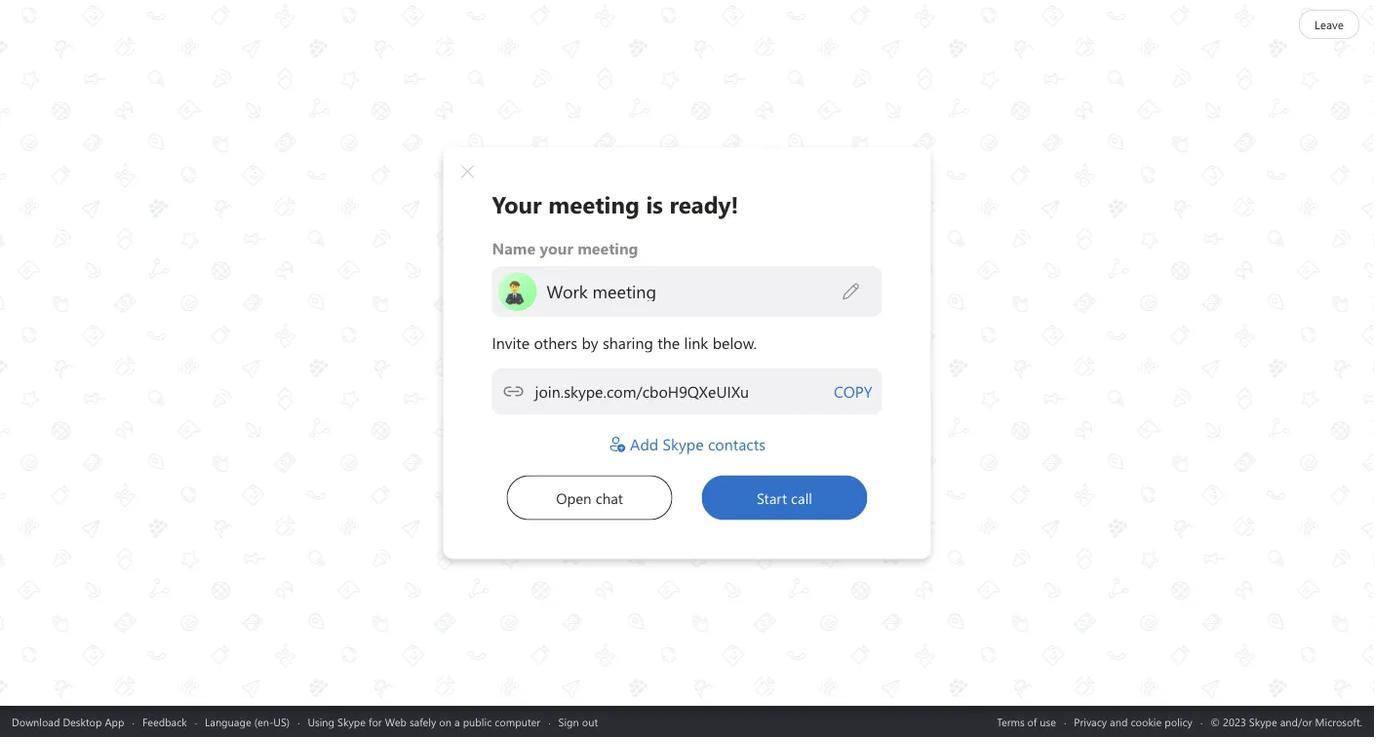 Task type: describe. For each thing, give the bounding box(es) containing it.
terms
[[997, 714, 1025, 729]]

skype
[[337, 714, 366, 729]]

terms of use link
[[997, 714, 1056, 729]]

language
[[205, 714, 251, 729]]

safely
[[410, 714, 436, 729]]

using skype for web safely on a public computer
[[308, 714, 540, 729]]

app
[[105, 714, 124, 729]]

public
[[463, 714, 492, 729]]

use
[[1040, 714, 1056, 729]]

using skype for web safely on a public computer link
[[308, 714, 540, 729]]

Type a meeting name (optional) text field
[[546, 280, 841, 302]]

language (en-us)
[[205, 714, 290, 729]]

language (en-us) link
[[205, 714, 290, 729]]

sign
[[558, 714, 579, 729]]

download desktop app link
[[12, 714, 124, 729]]



Task type: vqa. For each thing, say whether or not it's contained in the screenshot.
Terms of use LINK
yes



Task type: locate. For each thing, give the bounding box(es) containing it.
download desktop app
[[12, 714, 124, 729]]

feedback link
[[142, 714, 187, 729]]

(en-
[[254, 714, 273, 729]]

privacy and cookie policy link
[[1074, 714, 1193, 729]]

and
[[1110, 714, 1128, 729]]

feedback
[[142, 714, 187, 729]]

download
[[12, 714, 60, 729]]

terms of use
[[997, 714, 1056, 729]]

of
[[1028, 714, 1037, 729]]

policy
[[1165, 714, 1193, 729]]

out
[[582, 714, 598, 729]]

sign out
[[558, 714, 598, 729]]

a
[[455, 714, 460, 729]]

us)
[[273, 714, 290, 729]]

cookie
[[1131, 714, 1162, 729]]

computer
[[495, 714, 540, 729]]

privacy and cookie policy
[[1074, 714, 1193, 729]]

desktop
[[63, 714, 102, 729]]

for
[[369, 714, 382, 729]]

privacy
[[1074, 714, 1107, 729]]

web
[[385, 714, 407, 729]]

sign out link
[[558, 714, 598, 729]]

on
[[439, 714, 452, 729]]

using
[[308, 714, 335, 729]]



